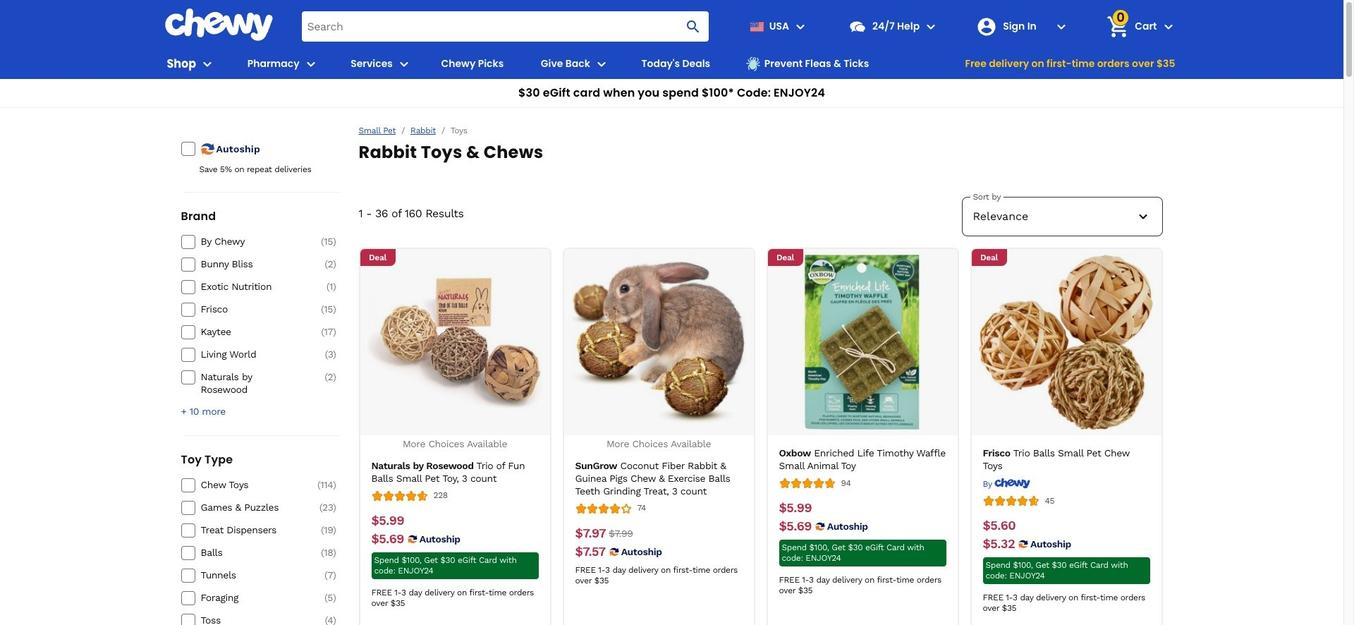 Task type: vqa. For each thing, say whether or not it's contained in the screenshot.
the left Betta
no



Task type: locate. For each thing, give the bounding box(es) containing it.
submit search image
[[685, 18, 702, 35]]

1 horizontal spatial menu image
[[396, 55, 413, 72]]

frisco trio balls small pet chew toys image
[[979, 255, 1154, 430]]

None text field
[[372, 513, 404, 528], [983, 518, 1016, 533], [779, 519, 812, 534], [372, 531, 404, 547], [983, 536, 1015, 552], [575, 544, 606, 559], [372, 513, 404, 528], [983, 518, 1016, 533], [779, 519, 812, 534], [372, 531, 404, 547], [983, 536, 1015, 552], [575, 544, 606, 559]]

chewy support image
[[849, 17, 867, 36]]

0 horizontal spatial menu image
[[199, 55, 216, 72]]

Search text field
[[302, 11, 709, 42]]

None text field
[[779, 500, 812, 516], [575, 525, 606, 541], [609, 525, 633, 541], [779, 500, 812, 516], [575, 525, 606, 541], [609, 525, 633, 541]]

2 menu image from the left
[[396, 55, 413, 72]]

menu image
[[199, 55, 216, 72], [396, 55, 413, 72]]

account menu image
[[1054, 18, 1071, 35]]

chewy image
[[995, 478, 1031, 489]]

naturals by rosewood trio of fun balls small pet toy, 3 count image
[[368, 255, 543, 430]]

site banner
[[0, 0, 1344, 108]]

change region menu image
[[792, 18, 809, 35]]

chewy home image
[[164, 8, 273, 41]]

give back menu image
[[593, 55, 610, 72]]

oxbow enriched life timothy waffle small animal toy image
[[775, 255, 950, 430]]



Task type: describe. For each thing, give the bounding box(es) containing it.
cart menu image
[[1160, 18, 1177, 35]]

sungrow coconut fiber rabbit & guinea pigs chew & exercise balls teeth grinding treat, 3 count image
[[572, 255, 747, 430]]

pharmacy menu image
[[302, 55, 319, 72]]

help menu image
[[923, 18, 940, 35]]

Product search field
[[302, 11, 709, 42]]

items image
[[1106, 14, 1131, 39]]

1 menu image from the left
[[199, 55, 216, 72]]



